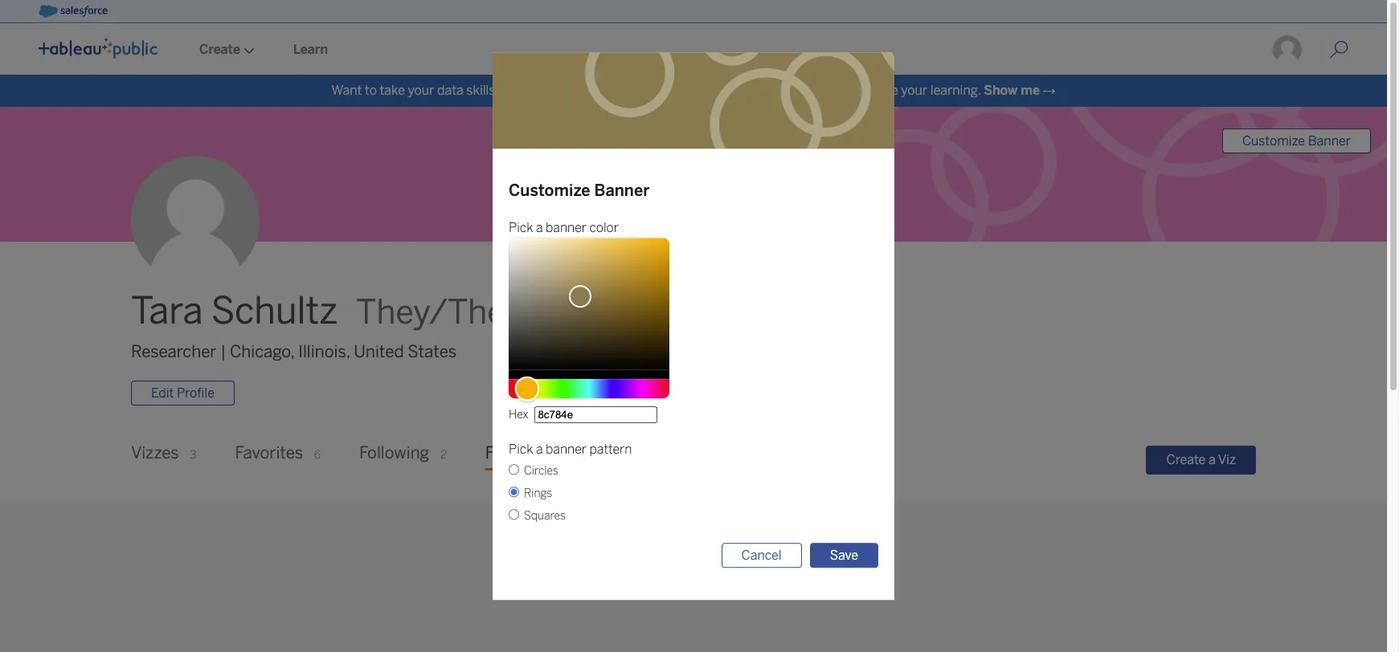 Task type: vqa. For each thing, say whether or not it's contained in the screenshot.
the 'Swap Rows and Columns' image
no



Task type: locate. For each thing, give the bounding box(es) containing it.
to
[[365, 83, 377, 98], [499, 83, 511, 98], [823, 83, 835, 98]]

the left next
[[514, 83, 533, 98]]

pick for pick a banner pattern
[[509, 442, 534, 457]]

a left color
[[536, 220, 543, 235]]

a
[[536, 220, 543, 235], [536, 442, 543, 457], [1209, 453, 1216, 468]]

researcher
[[131, 342, 217, 362]]

a for create a viz
[[1209, 453, 1216, 468]]

1 horizontal spatial the
[[681, 83, 700, 98]]

your
[[408, 83, 434, 98], [902, 83, 928, 98]]

cancel
[[742, 548, 782, 564]]

customize
[[1243, 133, 1306, 149], [509, 181, 591, 200]]

0 horizontal spatial banner
[[595, 181, 650, 200]]

color slider
[[509, 238, 670, 370]]

states
[[408, 342, 457, 362]]

avatar image
[[131, 156, 260, 285]]

customize banner
[[1243, 133, 1352, 149], [509, 181, 650, 200]]

with
[[653, 83, 678, 98]]

0 vertical spatial customize banner
[[1243, 133, 1352, 149]]

2
[[441, 449, 447, 463]]

0 vertical spatial banner
[[1309, 133, 1352, 149]]

0 vertical spatial customize
[[1243, 133, 1306, 149]]

a inside button
[[1209, 453, 1216, 468]]

0 horizontal spatial customize banner
[[509, 181, 650, 200]]

cancel button
[[722, 543, 802, 568]]

2 banner from the top
[[546, 442, 587, 457]]

want
[[332, 83, 362, 98]]

customize banner button
[[1223, 129, 1372, 154]]

2 to from the left
[[499, 83, 511, 98]]

banner up the "circles" at left bottom
[[546, 442, 587, 457]]

go to search image
[[1311, 40, 1369, 60]]

1 horizontal spatial banner
[[1309, 133, 1352, 149]]

0 horizontal spatial the
[[514, 83, 533, 98]]

Hex field
[[535, 407, 658, 424]]

|
[[220, 342, 226, 362]]

hex
[[509, 408, 529, 422]]

to right skills
[[499, 83, 511, 98]]

accelerate
[[838, 83, 899, 98]]

viz
[[1219, 453, 1237, 468]]

to left accelerate
[[823, 83, 835, 98]]

a for pick a banner color
[[536, 220, 543, 235]]

researcher | chicago, illinois, united states
[[131, 342, 457, 362]]

2 pick from the top
[[509, 442, 534, 457]]

your right take
[[408, 83, 434, 98]]

banner left color
[[546, 220, 587, 235]]

banner for color
[[546, 220, 587, 235]]

customize banner inside 'dialog'
[[509, 181, 650, 200]]

create
[[1167, 453, 1206, 468]]

to left take
[[365, 83, 377, 98]]

a left viz
[[1209, 453, 1216, 468]]

pick
[[509, 220, 534, 235], [509, 442, 534, 457]]

a up the "circles" at left bottom
[[536, 442, 543, 457]]

1 vertical spatial customize
[[509, 181, 591, 200]]

banner for pattern
[[546, 442, 587, 457]]

2 your from the left
[[902, 83, 928, 98]]

2 horizontal spatial to
[[823, 83, 835, 98]]

take
[[380, 83, 405, 98]]

1 banner from the top
[[546, 220, 587, 235]]

0 horizontal spatial your
[[408, 83, 434, 98]]

save
[[830, 548, 859, 564]]

1 vertical spatial customize banner
[[509, 181, 650, 200]]

1 vertical spatial banner
[[546, 442, 587, 457]]

1 horizontal spatial your
[[902, 83, 928, 98]]

pick for pick a banner color
[[509, 220, 534, 235]]

1 to from the left
[[365, 83, 377, 98]]

None radio
[[509, 510, 519, 520]]

pick a banner color
[[509, 220, 619, 235]]

the right with
[[681, 83, 700, 98]]

0
[[567, 449, 574, 463]]

0 vertical spatial banner
[[546, 220, 587, 235]]

1 horizontal spatial customize banner
[[1243, 133, 1352, 149]]

1 vertical spatial pick
[[509, 442, 534, 457]]

1 horizontal spatial to
[[499, 83, 511, 98]]

0 vertical spatial pick
[[509, 220, 534, 235]]

your left learning.
[[902, 83, 928, 98]]

1 vertical spatial banner
[[595, 181, 650, 200]]

0 horizontal spatial customize
[[509, 181, 591, 200]]

3
[[190, 449, 197, 463]]

pick a banner pattern
[[509, 442, 632, 457]]

learn
[[293, 42, 328, 57]]

banner
[[546, 220, 587, 235], [546, 442, 587, 457]]

illinois,
[[298, 342, 350, 362]]

following
[[359, 444, 430, 463]]

1 horizontal spatial customize
[[1243, 133, 1306, 149]]

0 horizontal spatial to
[[365, 83, 377, 98]]

1 pick from the top
[[509, 220, 534, 235]]

skills
[[467, 83, 496, 98]]

None radio
[[509, 465, 519, 475], [509, 487, 519, 498], [509, 465, 519, 475], [509, 487, 519, 498]]

banner
[[1309, 133, 1352, 149], [595, 181, 650, 200]]

show
[[984, 83, 1018, 98]]

the
[[514, 83, 533, 98], [681, 83, 700, 98]]



Task type: describe. For each thing, give the bounding box(es) containing it.
none radio inside customize banner 'dialog'
[[509, 510, 519, 520]]

customize inside customize banner 'dialog'
[[509, 181, 591, 200]]

learning.
[[931, 83, 981, 98]]

edit
[[151, 386, 174, 402]]

1 the from the left
[[514, 83, 533, 98]]

customize inside customize banner "button"
[[1243, 133, 1306, 149]]

1 your from the left
[[408, 83, 434, 98]]

want to take your data skills to the next level? connect with the tableau community to accelerate your learning. show me →
[[332, 83, 1056, 98]]

tara schultz
[[131, 290, 338, 334]]

customize banner inside "button"
[[1243, 133, 1352, 149]]

chicago,
[[230, 342, 295, 362]]

next
[[536, 83, 561, 98]]

favorites
[[235, 444, 303, 463]]

logo image
[[39, 38, 158, 59]]

level?
[[564, 83, 597, 98]]

me
[[1021, 83, 1040, 98]]

2 the from the left
[[681, 83, 700, 98]]

edit profile button
[[131, 381, 235, 406]]

connect
[[600, 83, 650, 98]]

vizzes
[[131, 444, 179, 463]]

create a viz
[[1167, 453, 1237, 468]]

profile
[[177, 386, 215, 402]]

pattern
[[590, 442, 632, 457]]

banner inside "button"
[[1309, 133, 1352, 149]]

color image
[[569, 286, 591, 308]]

show me link
[[984, 83, 1040, 98]]

schultz
[[211, 290, 338, 334]]

customize banner dialog
[[280, 52, 1107, 600]]

tableau
[[702, 83, 748, 98]]

banner inside 'dialog'
[[595, 181, 650, 200]]

community
[[751, 83, 820, 98]]

circles
[[524, 465, 559, 478]]

→
[[1043, 83, 1056, 98]]

a for pick a banner pattern
[[536, 442, 543, 457]]

salesforce logo image
[[39, 5, 108, 18]]

data
[[437, 83, 464, 98]]

edit profile
[[151, 386, 215, 402]]

united
[[354, 342, 404, 362]]

rings
[[524, 487, 553, 501]]

3 to from the left
[[823, 83, 835, 98]]

learn link
[[274, 25, 347, 75]]

color
[[590, 220, 619, 235]]

followers
[[486, 444, 556, 463]]

6
[[314, 449, 321, 463]]

save button
[[810, 543, 879, 568]]

squares
[[524, 510, 566, 523]]

tara
[[131, 290, 203, 334]]

create a viz button
[[1147, 446, 1257, 475]]



